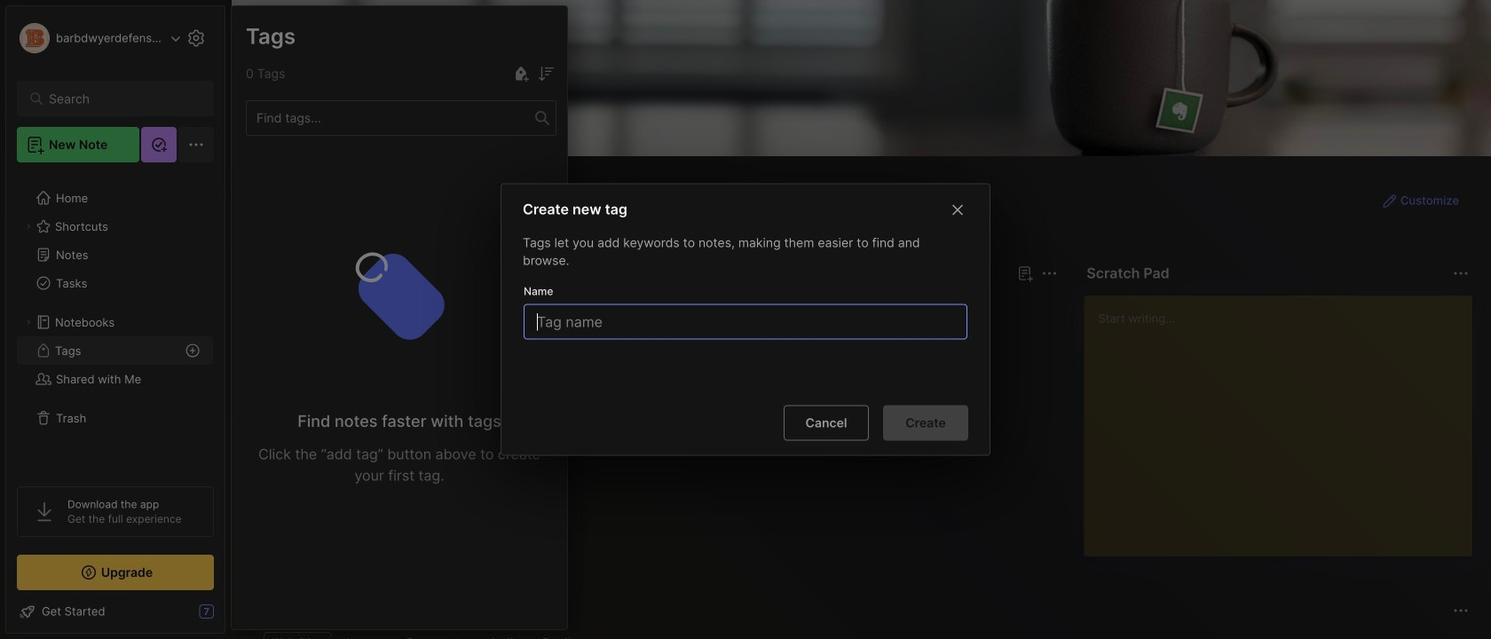 Task type: describe. For each thing, give the bounding box(es) containing it.
tree inside main element
[[6, 173, 225, 470]]

Find tags… text field
[[247, 106, 535, 130]]

create new tag image
[[510, 63, 532, 84]]

1 tab from the left
[[264, 295, 316, 316]]

close image
[[947, 199, 968, 221]]

main element
[[0, 0, 231, 639]]

settings image
[[185, 28, 207, 49]]

2 tab list from the top
[[264, 632, 1466, 639]]



Task type: vqa. For each thing, say whether or not it's contained in the screenshot.
first "tab" from the right
yes



Task type: locate. For each thing, give the bounding box(es) containing it.
tree
[[6, 173, 225, 470]]

tab list
[[264, 295, 1055, 316], [264, 632, 1466, 639]]

Search text field
[[49, 91, 190, 107]]

1 horizontal spatial tab
[[323, 295, 395, 316]]

Tag name text field
[[535, 305, 959, 339]]

0 vertical spatial tab list
[[264, 295, 1055, 316]]

0 horizontal spatial tab
[[264, 295, 316, 316]]

2 tab from the left
[[323, 295, 395, 316]]

row group
[[260, 327, 580, 568]]

none search field inside main element
[[49, 88, 190, 109]]

expand notebooks image
[[23, 317, 34, 327]]

Start writing… text field
[[1098, 296, 1472, 542]]

1 tab list from the top
[[264, 295, 1055, 316]]

1 vertical spatial tab list
[[264, 632, 1466, 639]]

None search field
[[49, 88, 190, 109]]

tab
[[264, 295, 316, 316], [323, 295, 395, 316]]



